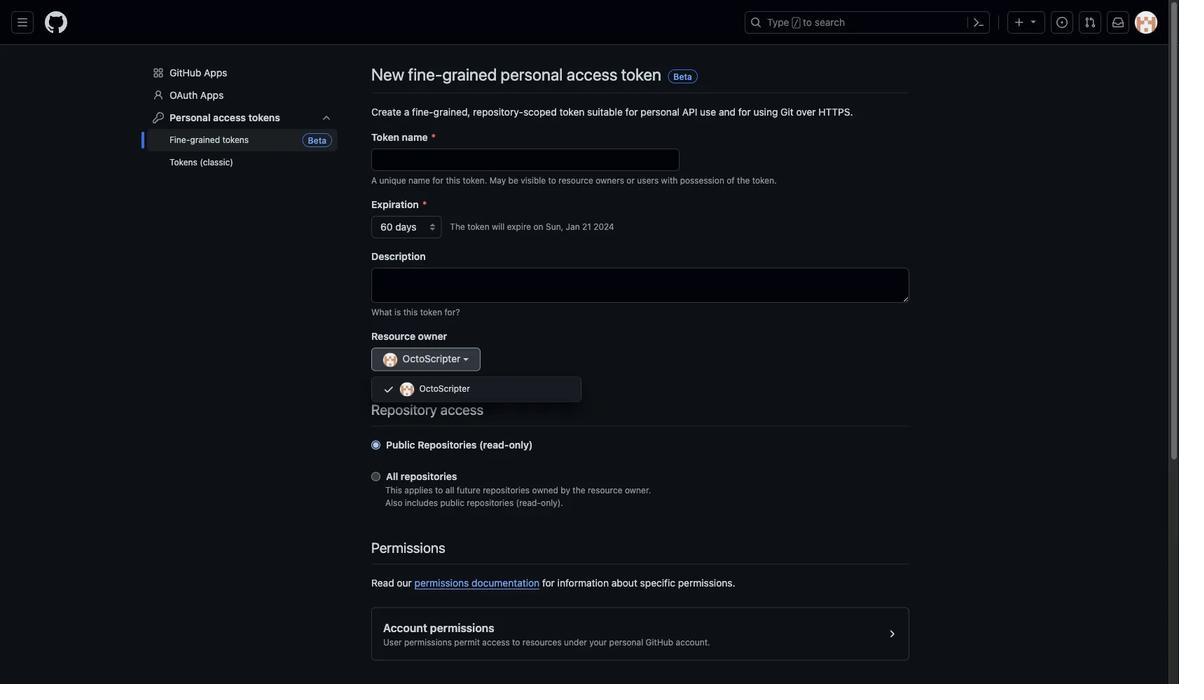 Task type: locate. For each thing, give the bounding box(es) containing it.
a
[[372, 175, 377, 185]]

2 vertical spatial personal
[[610, 638, 644, 647]]

@octoscripter image right check image
[[400, 383, 414, 397]]

expire
[[507, 222, 532, 231]]

notifications image
[[1113, 17, 1125, 28]]

under
[[564, 638, 587, 647]]

github
[[170, 67, 201, 79], [646, 638, 674, 647]]

personal up scoped
[[501, 65, 563, 84]]

octoscripter inside popup button
[[403, 353, 463, 365]]

our
[[397, 577, 412, 589]]

permit
[[455, 638, 480, 647]]

token right scoped
[[560, 106, 585, 117]]

0 horizontal spatial grained
[[190, 135, 220, 145]]

repository
[[372, 401, 437, 418]]

0 vertical spatial @octoscripter image
[[384, 353, 398, 367]]

1 horizontal spatial token.
[[753, 175, 777, 185]]

resource
[[559, 175, 594, 185], [588, 485, 623, 495]]

oauth apps
[[170, 89, 224, 101]]

issue opened image
[[1057, 17, 1068, 28]]

1 vertical spatial this
[[404, 307, 418, 317]]

personal
[[170, 112, 211, 123]]

by
[[561, 485, 571, 495]]

1 vertical spatial github
[[646, 638, 674, 647]]

0 vertical spatial apps
[[204, 67, 227, 79]]

0 vertical spatial fine-
[[408, 65, 443, 84]]

all
[[446, 485, 455, 495]]

tokens down personal access tokens dropdown button
[[223, 135, 249, 145]]

personal right your
[[610, 638, 644, 647]]

apps up personal access tokens
[[200, 89, 224, 101]]

owners
[[596, 175, 625, 185]]

account
[[384, 621, 428, 634]]

may
[[490, 175, 506, 185]]

1 vertical spatial grained
[[190, 135, 220, 145]]

token
[[372, 131, 400, 143]]

repositories
[[418, 439, 477, 451]]

token.
[[463, 175, 488, 185], [753, 175, 777, 185]]

0 vertical spatial (read-
[[480, 439, 509, 451]]

only).
[[541, 498, 564, 508]]

name
[[402, 131, 428, 143], [409, 175, 430, 185]]

this
[[446, 175, 461, 185], [404, 307, 418, 317]]

token. left 'may'
[[463, 175, 488, 185]]

or
[[627, 175, 635, 185]]

all
[[386, 471, 398, 482]]

1 horizontal spatial (read-
[[516, 498, 541, 508]]

repositories up applies
[[401, 471, 457, 482]]

tokens inside "list"
[[223, 135, 249, 145]]

0 horizontal spatial (read-
[[480, 439, 509, 451]]

the token will expire on sun, jan 21 2024
[[450, 222, 615, 231]]

beta down chevron down icon on the left of page
[[308, 135, 327, 145]]

apps image
[[153, 67, 164, 79]]

documentation
[[472, 577, 540, 589]]

0 vertical spatial grained
[[443, 65, 497, 84]]

(read- right repositories
[[480, 439, 509, 451]]

personal access tokens button
[[147, 107, 338, 129]]

0 vertical spatial github
[[170, 67, 201, 79]]

over
[[797, 106, 816, 117]]

0 horizontal spatial token.
[[463, 175, 488, 185]]

1 vertical spatial resource
[[588, 485, 623, 495]]

tokens inside dropdown button
[[249, 112, 280, 123]]

2 token. from the left
[[753, 175, 777, 185]]

read our permissions documentation for information about specific permissions.
[[372, 577, 736, 589]]

permissions down account permissions
[[404, 638, 452, 647]]

repositories down future
[[467, 498, 514, 508]]

0 vertical spatial tokens
[[249, 112, 280, 123]]

homepage image
[[45, 11, 67, 34]]

grained
[[443, 65, 497, 84], [190, 135, 220, 145]]

resource left owner.
[[588, 485, 623, 495]]

permissions for user
[[404, 638, 452, 647]]

what
[[372, 307, 392, 317]]

github up oauth
[[170, 67, 201, 79]]

option group containing public repositories (read-only)
[[372, 438, 910, 509]]

beta up api
[[674, 71, 693, 81]]

0 horizontal spatial this
[[404, 307, 418, 317]]

personal left api
[[641, 106, 680, 117]]

1 vertical spatial octoscripter
[[420, 384, 470, 394]]

create a fine-grained, repository-scoped token suitable for personal api use and for using git over https.
[[372, 106, 854, 117]]

for left information
[[543, 577, 555, 589]]

@octoscripter image inside octoscripter popup button
[[384, 353, 398, 367]]

1 horizontal spatial grained
[[443, 65, 497, 84]]

1 vertical spatial tokens
[[223, 135, 249, 145]]

0 vertical spatial permissions
[[415, 577, 469, 589]]

(classic)
[[200, 157, 233, 167]]

octoscripter for @octoscripter icon inside octoscripter popup button
[[403, 353, 463, 365]]

is
[[395, 307, 401, 317]]

0 vertical spatial resource
[[559, 175, 594, 185]]

1 vertical spatial personal
[[641, 106, 680, 117]]

0 vertical spatial this
[[446, 175, 461, 185]]

grained inside personal access tokens "list"
[[190, 135, 220, 145]]

(read-
[[480, 439, 509, 451], [516, 498, 541, 508]]

this applies to all  future repositories owned by the resource owner. also includes public repositories (read-only).
[[386, 485, 652, 508]]

resources
[[523, 638, 562, 647]]

be
[[509, 175, 519, 185]]

to left resources
[[513, 638, 521, 647]]

suitable
[[588, 106, 623, 117]]

grained up tokens (classic)
[[190, 135, 220, 145]]

octoscripter for @octoscripter icon inside the octoscripter radio item
[[420, 384, 470, 394]]

0 vertical spatial octoscripter
[[403, 353, 463, 365]]

tokens
[[249, 112, 280, 123], [223, 135, 249, 145]]

(read- inside "this applies to all  future repositories owned by the resource owner. also includes public repositories (read-only)."
[[516, 498, 541, 508]]

token up the create a fine-grained, repository-scoped token suitable for personal api use and for using git over https. at the top of the page
[[622, 65, 662, 84]]

grained up grained, on the left
[[443, 65, 497, 84]]

beta inside personal access tokens "list"
[[308, 135, 327, 145]]

@octoscripter image down resource
[[384, 353, 398, 367]]

github left account.
[[646, 638, 674, 647]]

1 horizontal spatial github
[[646, 638, 674, 647]]

permissions up "permit"
[[430, 621, 495, 634]]

option group
[[372, 438, 910, 509]]

the right by
[[573, 485, 586, 495]]

use
[[700, 106, 717, 117]]

token. right the of
[[753, 175, 777, 185]]

type / to search
[[768, 16, 846, 28]]

0 horizontal spatial beta
[[308, 135, 327, 145]]

permissions right our
[[415, 577, 469, 589]]

personal access tokens list
[[147, 129, 338, 174]]

@octoscripter image inside octoscripter radio item
[[400, 383, 414, 397]]

all repositories
[[386, 471, 457, 482]]

2 vertical spatial permissions
[[404, 638, 452, 647]]

chevron right image
[[887, 628, 898, 640]]

1 vertical spatial apps
[[200, 89, 224, 101]]

user
[[384, 638, 402, 647]]

1 vertical spatial beta
[[308, 135, 327, 145]]

1 horizontal spatial beta
[[674, 71, 693, 81]]

beta for new fine-grained personal access token
[[674, 71, 693, 81]]

1 horizontal spatial @octoscripter image
[[400, 383, 414, 397]]

owner
[[418, 330, 448, 342]]

name right unique
[[409, 175, 430, 185]]

github apps link
[[147, 62, 338, 84]]

fine- right a
[[412, 106, 434, 117]]

1 vertical spatial @octoscripter image
[[400, 383, 414, 397]]

this right is
[[404, 307, 418, 317]]

21
[[583, 222, 592, 231]]

for
[[626, 106, 638, 117], [739, 106, 751, 117], [433, 175, 444, 185], [543, 577, 555, 589]]

grained,
[[434, 106, 471, 117]]

repository access
[[372, 401, 484, 418]]

octoscripter up repository access
[[420, 384, 470, 394]]

oauth apps link
[[147, 84, 338, 107]]

@octoscripter image
[[384, 353, 398, 367], [400, 383, 414, 397]]

the
[[738, 175, 750, 185], [573, 485, 586, 495]]

Description text field
[[372, 268, 910, 303]]

1 horizontal spatial this
[[446, 175, 461, 185]]

on
[[534, 222, 544, 231]]

personal
[[501, 65, 563, 84], [641, 106, 680, 117], [610, 638, 644, 647]]

octoscripter inside radio item
[[420, 384, 470, 394]]

to left all
[[435, 485, 443, 495]]

access down oauth apps link
[[213, 112, 246, 123]]

for right and
[[739, 106, 751, 117]]

applies
[[405, 485, 433, 495]]

this left 'may'
[[446, 175, 461, 185]]

beta
[[674, 71, 693, 81], [308, 135, 327, 145]]

octoscripter
[[403, 353, 463, 365], [420, 384, 470, 394]]

(read- down owned at bottom
[[516, 498, 541, 508]]

0 horizontal spatial the
[[573, 485, 586, 495]]

1 vertical spatial (read-
[[516, 498, 541, 508]]

fine- right new
[[408, 65, 443, 84]]

1 vertical spatial permissions
[[430, 621, 495, 634]]

octoscripter down owner
[[403, 353, 463, 365]]

2 vertical spatial repositories
[[467, 498, 514, 508]]

to
[[804, 16, 813, 28], [549, 175, 557, 185], [435, 485, 443, 495], [513, 638, 521, 647]]

resource left owners
[[559, 175, 594, 185]]

1 vertical spatial the
[[573, 485, 586, 495]]

chevron down image
[[321, 112, 332, 123]]

repositories right future
[[483, 485, 530, 495]]

person image
[[153, 90, 164, 101]]

the right the of
[[738, 175, 750, 185]]

0 vertical spatial the
[[738, 175, 750, 185]]

permissions
[[372, 539, 446, 556]]

token left for?
[[420, 307, 442, 317]]

apps up oauth apps
[[204, 67, 227, 79]]

repositories
[[401, 471, 457, 482], [483, 485, 530, 495], [467, 498, 514, 508]]

access up suitable
[[567, 65, 618, 84]]

0 horizontal spatial github
[[170, 67, 201, 79]]

owned
[[533, 485, 559, 495]]

0 vertical spatial beta
[[674, 71, 693, 81]]

1 token. from the left
[[463, 175, 488, 185]]

name down a
[[402, 131, 428, 143]]

0 horizontal spatial @octoscripter image
[[384, 353, 398, 367]]

0 vertical spatial name
[[402, 131, 428, 143]]

tokens down oauth apps link
[[249, 112, 280, 123]]

resource owner
[[372, 330, 448, 342]]

includes
[[405, 498, 438, 508]]

key image
[[153, 112, 164, 123]]

scoped
[[524, 106, 557, 117]]

git pull request image
[[1085, 17, 1097, 28]]



Task type: describe. For each thing, give the bounding box(es) containing it.
using
[[754, 106, 779, 117]]

unique
[[380, 175, 406, 185]]

future
[[457, 485, 481, 495]]

Token name text field
[[372, 149, 680, 171]]

only)
[[509, 439, 533, 451]]

to inside "this applies to all  future repositories owned by the resource owner. also includes public repositories (read-only)."
[[435, 485, 443, 495]]

token name
[[372, 131, 428, 143]]

jan
[[566, 222, 580, 231]]

description
[[372, 250, 426, 262]]

resource inside "this applies to all  future repositories owned by the resource owner. also includes public repositories (read-only)."
[[588, 485, 623, 495]]

octoscripter menu
[[372, 371, 582, 413]]

git
[[781, 106, 794, 117]]

plus image
[[1015, 17, 1026, 28]]

github inside personal access token element
[[646, 638, 674, 647]]

a
[[404, 106, 410, 117]]

visible
[[521, 175, 546, 185]]

access inside dropdown button
[[213, 112, 246, 123]]

fine-
[[170, 135, 190, 145]]

your
[[590, 638, 607, 647]]

0 vertical spatial personal
[[501, 65, 563, 84]]

tokens for personal access tokens
[[249, 112, 280, 123]]

tokens
[[170, 157, 198, 167]]

1 vertical spatial fine-
[[412, 106, 434, 117]]

account.
[[676, 638, 711, 647]]

check image
[[384, 384, 395, 395]]

All repositories radio
[[372, 472, 381, 481]]

beta for fine-grained tokens
[[308, 135, 327, 145]]

new fine-grained personal access token
[[372, 65, 662, 84]]

and
[[719, 106, 736, 117]]

this
[[386, 485, 402, 495]]

access up public repositories (read-only)
[[441, 401, 484, 418]]

public
[[441, 498, 465, 508]]

apps for oauth apps
[[200, 89, 224, 101]]

for?
[[445, 307, 460, 317]]

about
[[612, 577, 638, 589]]

personal access tokens
[[170, 112, 280, 123]]

repository-
[[473, 106, 524, 117]]

of
[[727, 175, 735, 185]]

expiration
[[372, 198, 419, 210]]

type
[[768, 16, 790, 28]]

personal access token element
[[372, 130, 910, 684]]

oauth
[[170, 89, 198, 101]]

new
[[372, 65, 405, 84]]

for right suitable
[[626, 106, 638, 117]]

users
[[638, 175, 659, 185]]

github apps
[[170, 67, 227, 79]]

for right unique
[[433, 175, 444, 185]]

1 vertical spatial name
[[409, 175, 430, 185]]

permissions.
[[679, 577, 736, 589]]

command palette image
[[974, 17, 985, 28]]

user permissions permit access to resources under your personal github account.
[[384, 638, 711, 647]]

2024
[[594, 222, 615, 231]]

a unique name for this token. may be visible to resource owners or users with possession of the token.
[[372, 175, 777, 185]]

0 vertical spatial repositories
[[401, 471, 457, 482]]

what is this token for?
[[372, 307, 460, 317]]

Public Repositories (read-only) radio
[[372, 441, 381, 450]]

tokens (classic)
[[170, 157, 233, 167]]

the
[[450, 222, 465, 231]]

tokens for fine-grained tokens
[[223, 135, 249, 145]]

owner.
[[625, 485, 652, 495]]

possession
[[681, 175, 725, 185]]

resource
[[372, 330, 416, 342]]

to right /
[[804, 16, 813, 28]]

apps for github apps
[[204, 67, 227, 79]]

tokens (classic) link
[[147, 151, 338, 174]]

1 horizontal spatial the
[[738, 175, 750, 185]]

public repositories (read-only)
[[386, 439, 533, 451]]

information
[[558, 577, 609, 589]]

public
[[386, 439, 415, 451]]

octoscripter radio item
[[372, 377, 581, 402]]

read
[[372, 577, 394, 589]]

permissions for account
[[430, 621, 495, 634]]

permissions documentation link
[[415, 577, 540, 589]]

will
[[492, 222, 505, 231]]

with
[[662, 175, 678, 185]]

access right "permit"
[[483, 638, 510, 647]]

create
[[372, 106, 402, 117]]

token left the will at the top left
[[468, 222, 490, 231]]

triangle down image
[[1029, 16, 1040, 27]]

/
[[794, 18, 799, 28]]

the inside "this applies to all  future repositories owned by the resource owner. also includes public repositories (read-only)."
[[573, 485, 586, 495]]

specific
[[641, 577, 676, 589]]

to right visible in the left top of the page
[[549, 175, 557, 185]]

sun,
[[546, 222, 564, 231]]

1 vertical spatial repositories
[[483, 485, 530, 495]]

fine-grained tokens
[[170, 135, 249, 145]]

octoscripter button
[[372, 348, 481, 371]]

search
[[815, 16, 846, 28]]

https.
[[819, 106, 854, 117]]

api
[[683, 106, 698, 117]]

close menu image
[[559, 389, 570, 400]]

account permissions
[[384, 621, 495, 634]]



Task type: vqa. For each thing, say whether or not it's contained in the screenshot.
21
yes



